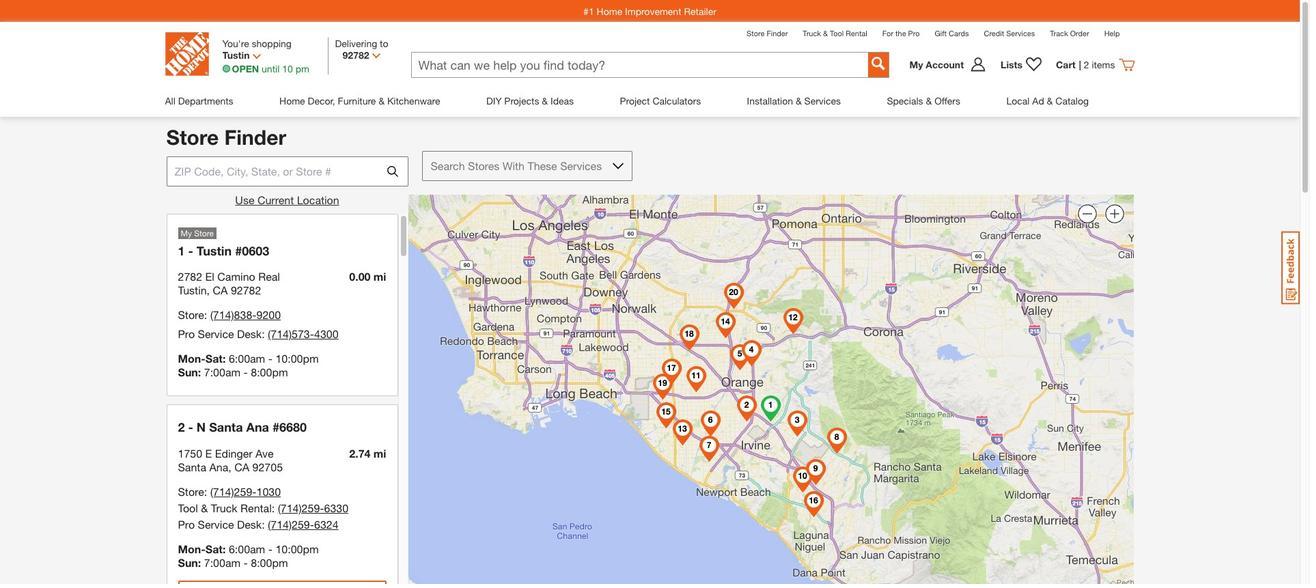 Task type: locate. For each thing, give the bounding box(es) containing it.
1 mon-sat: 6:00am - 10:00pm sun: 7:00am - 8:00pm from the top
[[178, 352, 319, 379]]

sat: down (714)838-
[[206, 352, 226, 365]]

- right 1
[[188, 243, 193, 258]]

& left offers at the right of the page
[[926, 95, 932, 107]]

tool down 1750
[[178, 502, 198, 515]]

1 vertical spatial mi
[[374, 447, 386, 460]]

all
[[165, 95, 175, 107]]

(714)838-
[[210, 308, 257, 321]]

1 mi from the top
[[374, 270, 386, 283]]

- down (714)259-6324 link
[[268, 543, 273, 555]]

0 vertical spatial desk
[[237, 327, 262, 340]]

0 vertical spatial truck
[[803, 29, 821, 38]]

services right installation
[[805, 95, 841, 107]]

submit search image
[[872, 57, 885, 70]]

0 horizontal spatial home
[[279, 95, 305, 107]]

10:00pm down (714)259-6324 link
[[276, 543, 319, 555]]

# up camino
[[235, 243, 242, 258]]

tustin
[[222, 49, 250, 61], [197, 243, 232, 258], [178, 284, 207, 297]]

0 vertical spatial my
[[910, 59, 923, 70]]

home left decor,
[[279, 95, 305, 107]]

0 horizontal spatial santa
[[178, 461, 206, 474]]

0 horizontal spatial 92782
[[231, 284, 261, 297]]

1 vertical spatial tool
[[178, 502, 198, 515]]

0 vertical spatial rental
[[846, 29, 868, 38]]

offers
[[935, 95, 961, 107]]

# up ave
[[273, 420, 279, 435]]

1 horizontal spatial ,
[[228, 461, 231, 474]]

service inside the store : (714)838-9200 pro service desk : (714)573-4300
[[198, 327, 234, 340]]

finder
[[767, 29, 788, 38], [224, 125, 286, 150]]

e
[[205, 447, 212, 460]]

truck
[[803, 29, 821, 38], [211, 502, 238, 515]]

2 8:00pm from the top
[[251, 556, 288, 569]]

for
[[883, 29, 894, 38]]

service
[[198, 327, 234, 340], [198, 518, 234, 531]]

2 service from the top
[[198, 518, 234, 531]]

1 vertical spatial mon-sat: 6:00am - 10:00pm sun: 7:00am - 8:00pm
[[178, 543, 319, 569]]

,
[[207, 284, 210, 297], [228, 461, 231, 474]]

2 left 'n'
[[178, 420, 185, 435]]

0 horizontal spatial ana
[[209, 461, 228, 474]]

2 vertical spatial pro
[[178, 518, 195, 531]]

6:00am down the store : (714)838-9200 pro service desk : (714)573-4300
[[229, 352, 265, 365]]

& left the ideas
[[542, 95, 548, 107]]

1 vertical spatial truck
[[211, 502, 238, 515]]

1
[[178, 243, 185, 258]]

rental left for
[[846, 29, 868, 38]]

0 vertical spatial santa
[[209, 420, 243, 435]]

(714)838-9200 link
[[210, 308, 281, 321]]

- down the store : (714)838-9200 pro service desk : (714)573-4300
[[244, 366, 248, 379]]

0 vertical spatial 8:00pm
[[251, 366, 288, 379]]

0 vertical spatial mon-
[[178, 352, 206, 365]]

(714)573-
[[268, 327, 314, 340]]

sun:
[[178, 366, 201, 379], [178, 556, 201, 569]]

gift
[[935, 29, 947, 38]]

my up 1
[[181, 228, 192, 238]]

1 vertical spatial finder
[[224, 125, 286, 150]]

0 horizontal spatial tool
[[178, 502, 198, 515]]

0 vertical spatial mon-sat: 6:00am - 10:00pm sun: 7:00am - 8:00pm
[[178, 352, 319, 379]]

0 vertical spatial #
[[235, 243, 242, 258]]

1 vertical spatial (714)259-
[[278, 502, 324, 515]]

store : (714)838-9200 pro service desk : (714)573-4300
[[178, 308, 339, 340]]

:
[[204, 308, 207, 321], [262, 327, 265, 340], [204, 485, 207, 498], [272, 502, 275, 515], [262, 518, 265, 531]]

0 vertical spatial sun:
[[178, 366, 201, 379]]

& down 1750 e edinger ave santa ana , ca 92705
[[201, 502, 208, 515]]

7:00am
[[204, 366, 241, 379], [204, 556, 241, 569]]

tool left for
[[830, 29, 844, 38]]

# for 6680
[[273, 420, 279, 435]]

1 vertical spatial 8:00pm
[[251, 556, 288, 569]]

ave
[[256, 447, 274, 460]]

1 vertical spatial 7:00am
[[204, 556, 241, 569]]

2 left items
[[1084, 59, 1090, 70]]

tool
[[830, 29, 844, 38], [178, 502, 198, 515]]

& right furniture on the top
[[379, 95, 385, 107]]

desk down (714)838-9200 link
[[237, 327, 262, 340]]

(714)259-1030 link
[[210, 485, 281, 498]]

1 vertical spatial ca
[[235, 461, 249, 474]]

1 horizontal spatial rental
[[846, 29, 868, 38]]

92782 down camino
[[231, 284, 261, 297]]

0 vertical spatial ,
[[207, 284, 210, 297]]

desk inside store : (714)259-1030 tool & truck rental : (714)259-6330 pro service desk : (714)259-6324
[[237, 518, 262, 531]]

service down (714)259-1030 link
[[198, 518, 234, 531]]

0 vertical spatial service
[[198, 327, 234, 340]]

2 horizontal spatial services
[[1007, 29, 1035, 38]]

0 vertical spatial ca
[[213, 284, 228, 297]]

pro
[[908, 29, 920, 38], [178, 327, 195, 340], [178, 518, 195, 531]]

0 horizontal spatial ca
[[213, 284, 228, 297]]

0 horizontal spatial store finder
[[166, 125, 286, 150]]

- inside my store 1 - tustin # 0603
[[188, 243, 193, 258]]

my for my store 1 - tustin # 0603
[[181, 228, 192, 238]]

sat:
[[206, 352, 226, 365], [206, 543, 226, 555]]

gift cards link
[[935, 29, 969, 38]]

rental
[[846, 29, 868, 38], [241, 502, 272, 515]]

1 vertical spatial desk
[[237, 518, 262, 531]]

store finder
[[747, 29, 788, 38], [166, 125, 286, 150]]

ca inside 2782 el camino real tustin , ca 92782
[[213, 284, 228, 297]]

store finder up installation
[[747, 29, 788, 38]]

installation & services link
[[747, 85, 841, 117]]

mi right 2.74
[[374, 447, 386, 460]]

santa down 1750
[[178, 461, 206, 474]]

home decor, furniture & kitchenware
[[279, 95, 440, 107]]

1 vertical spatial ana
[[209, 461, 228, 474]]

4300
[[314, 327, 339, 340]]

ca down el
[[213, 284, 228, 297]]

ana inside 1750 e edinger ave santa ana , ca 92705
[[209, 461, 228, 474]]

1 horizontal spatial home
[[597, 5, 623, 17]]

0 vertical spatial pro
[[908, 29, 920, 38]]

92782 left to
[[343, 49, 369, 61]]

(714)259- down 1750 e edinger ave santa ana , ca 92705
[[210, 485, 257, 498]]

tustin down 2782 at left
[[178, 284, 207, 297]]

2 6:00am from the top
[[229, 543, 265, 555]]

(714)259- up (714)259-6324 link
[[278, 502, 324, 515]]

finder up zip code, city, state, or store # text box
[[224, 125, 286, 150]]

6:00am down store : (714)259-1030 tool & truck rental : (714)259-6330 pro service desk : (714)259-6324
[[229, 543, 265, 555]]

services
[[1007, 29, 1035, 38], [805, 95, 841, 107], [560, 159, 602, 172]]

tustin for #
[[197, 243, 232, 258]]

0 vertical spatial tustin
[[222, 49, 250, 61]]

truck & tool rental
[[803, 29, 868, 38]]

None text field
[[412, 52, 868, 77], [412, 52, 868, 77], [412, 52, 868, 77], [412, 52, 868, 77]]

tustin up el
[[197, 243, 232, 258]]

-
[[188, 243, 193, 258], [268, 352, 273, 365], [244, 366, 248, 379], [188, 420, 193, 435], [268, 543, 273, 555], [244, 556, 248, 569]]

2 10:00pm from the top
[[276, 543, 319, 555]]

0 horizontal spatial truck
[[211, 502, 238, 515]]

my left account at the right top of page
[[910, 59, 923, 70]]

1 vertical spatial santa
[[178, 461, 206, 474]]

0 vertical spatial home
[[597, 5, 623, 17]]

lists link
[[994, 56, 1049, 73]]

1 10:00pm from the top
[[276, 352, 319, 365]]

rental down (714)259-1030 link
[[241, 502, 272, 515]]

finder left the truck & tool rental
[[767, 29, 788, 38]]

1 vertical spatial mon-
[[178, 543, 206, 555]]

1 horizontal spatial ca
[[235, 461, 249, 474]]

ca
[[213, 284, 228, 297], [235, 461, 249, 474]]

9200
[[257, 308, 281, 321]]

local ad & catalog link
[[1007, 85, 1089, 117]]

tustin for ,
[[178, 284, 207, 297]]

santa
[[209, 420, 243, 435], [178, 461, 206, 474]]

tustin inside my store 1 - tustin # 0603
[[197, 243, 232, 258]]

services right these
[[560, 159, 602, 172]]

- down (714)573-
[[268, 352, 273, 365]]

pm
[[296, 63, 309, 74]]

local ad & catalog
[[1007, 95, 1089, 107]]

1 horizontal spatial truck
[[803, 29, 821, 38]]

1 vertical spatial 92782
[[231, 284, 261, 297]]

0 horizontal spatial ,
[[207, 284, 210, 297]]

you're shopping
[[222, 38, 292, 49]]

truck right store finder link
[[803, 29, 821, 38]]

1 service from the top
[[198, 327, 234, 340]]

search
[[431, 159, 465, 172]]

7:00am down store : (714)259-1030 tool & truck rental : (714)259-6330 pro service desk : (714)259-6324
[[204, 556, 241, 569]]

2 vertical spatial services
[[560, 159, 602, 172]]

(714)573-4300 link
[[268, 327, 339, 340]]

my inside my store 1 - tustin # 0603
[[181, 228, 192, 238]]

0 horizontal spatial services
[[560, 159, 602, 172]]

truck inside store : (714)259-1030 tool & truck rental : (714)259-6330 pro service desk : (714)259-6324
[[211, 502, 238, 515]]

1 vertical spatial sat:
[[206, 543, 226, 555]]

2 sun: from the top
[[178, 556, 201, 569]]

home right the #1
[[597, 5, 623, 17]]

truck down (714)259-1030 link
[[211, 502, 238, 515]]

ana down e
[[209, 461, 228, 474]]

& right ad
[[1047, 95, 1053, 107]]

n
[[197, 420, 206, 435]]

& inside diy projects & ideas link
[[542, 95, 548, 107]]

to
[[380, 38, 388, 49]]

1 vertical spatial ,
[[228, 461, 231, 474]]

0 vertical spatial store finder
[[747, 29, 788, 38]]

sat: down store : (714)259-1030 tool & truck rental : (714)259-6330 pro service desk : (714)259-6324
[[206, 543, 226, 555]]

my
[[910, 59, 923, 70], [181, 228, 192, 238]]

1 horizontal spatial 2
[[1084, 59, 1090, 70]]

1 vertical spatial my
[[181, 228, 192, 238]]

1 horizontal spatial 92782
[[343, 49, 369, 61]]

ca inside 1750 e edinger ave santa ana , ca 92705
[[235, 461, 249, 474]]

pro inside the store : (714)838-9200 pro service desk : (714)573-4300
[[178, 327, 195, 340]]

0 vertical spatial ana
[[246, 420, 269, 435]]

ad
[[1033, 95, 1045, 107]]

1 horizontal spatial services
[[805, 95, 841, 107]]

mon-sat: 6:00am - 10:00pm sun: 7:00am - 8:00pm down the store : (714)838-9200 pro service desk : (714)573-4300
[[178, 352, 319, 379]]

items
[[1092, 59, 1115, 70]]

2 for 2 - n santa ana # 6680
[[178, 420, 185, 435]]

1 horizontal spatial santa
[[209, 420, 243, 435]]

2 mi from the top
[[374, 447, 386, 460]]

& inside local ad & catalog link
[[1047, 95, 1053, 107]]

92705
[[253, 461, 283, 474]]

furniture
[[338, 95, 376, 107]]

1 7:00am from the top
[[204, 366, 241, 379]]

0 horizontal spatial rental
[[241, 502, 272, 515]]

2 desk from the top
[[237, 518, 262, 531]]

desk down (714)259-1030 link
[[237, 518, 262, 531]]

ana up ave
[[246, 420, 269, 435]]

1 vertical spatial service
[[198, 518, 234, 531]]

, down the edinger in the bottom of the page
[[228, 461, 231, 474]]

7:00am down (714)838-
[[204, 366, 241, 379]]

home
[[597, 5, 623, 17], [279, 95, 305, 107]]

& right store finder link
[[823, 29, 828, 38]]

ZIP Code, City, State, or Store # text field
[[166, 156, 385, 186]]

tustin up open
[[222, 49, 250, 61]]

6330
[[324, 502, 349, 515]]

0 horizontal spatial 2
[[178, 420, 185, 435]]

desk
[[237, 327, 262, 340], [237, 518, 262, 531]]

2
[[1084, 59, 1090, 70], [178, 420, 185, 435]]

tool inside store : (714)259-1030 tool & truck rental : (714)259-6330 pro service desk : (714)259-6324
[[178, 502, 198, 515]]

#1 home improvement retailer
[[584, 5, 717, 17]]

2 vertical spatial tustin
[[178, 284, 207, 297]]

1 horizontal spatial my
[[910, 59, 923, 70]]

0 horizontal spatial my
[[181, 228, 192, 238]]

services right "credit"
[[1007, 29, 1035, 38]]

6:00am
[[229, 352, 265, 365], [229, 543, 265, 555]]

0 vertical spatial sat:
[[206, 352, 226, 365]]

1 vertical spatial tustin
[[197, 243, 232, 258]]

0 horizontal spatial #
[[235, 243, 242, 258]]

0 vertical spatial mi
[[374, 270, 386, 283]]

0 vertical spatial finder
[[767, 29, 788, 38]]

ca down the edinger in the bottom of the page
[[235, 461, 249, 474]]

0 horizontal spatial finder
[[224, 125, 286, 150]]

shopping
[[252, 38, 292, 49]]

mon-sat: 6:00am - 10:00pm sun: 7:00am - 8:00pm
[[178, 352, 319, 379], [178, 543, 319, 569]]

2.74 mi
[[349, 447, 386, 460]]

mon-sat: 6:00am - 10:00pm sun: 7:00am - 8:00pm down store : (714)259-1030 tool & truck rental : (714)259-6330 pro service desk : (714)259-6324
[[178, 543, 319, 569]]

service inside store : (714)259-1030 tool & truck rental : (714)259-6330 pro service desk : (714)259-6324
[[198, 518, 234, 531]]

1 vertical spatial #
[[273, 420, 279, 435]]

1 horizontal spatial tool
[[830, 29, 844, 38]]

mon-
[[178, 352, 206, 365], [178, 543, 206, 555]]

store : (714)259-1030 tool & truck rental : (714)259-6330 pro service desk : (714)259-6324
[[178, 485, 349, 531]]

0 vertical spatial 2
[[1084, 59, 1090, 70]]

8:00pm down (714)573-
[[251, 366, 288, 379]]

- left 'n'
[[188, 420, 193, 435]]

store finder down departments at the left top of the page
[[166, 125, 286, 150]]

1 horizontal spatial store finder
[[747, 29, 788, 38]]

store inside my store 1 - tustin # 0603
[[194, 228, 214, 238]]

feedback link image
[[1282, 231, 1300, 305]]

use current location button
[[166, 192, 408, 208]]

# inside my store 1 - tustin # 0603
[[235, 243, 242, 258]]

until
[[262, 63, 280, 74]]

tustin inside 2782 el camino real tustin , ca 92782
[[178, 284, 207, 297]]

stores
[[468, 159, 500, 172]]

& right installation
[[796, 95, 802, 107]]

all departments
[[165, 95, 233, 107]]

1 vertical spatial home
[[279, 95, 305, 107]]

1 vertical spatial 10:00pm
[[276, 543, 319, 555]]

(714)259- down (714)259-6330 link
[[268, 518, 314, 531]]

10:00pm down (714)573-4300 link
[[276, 352, 319, 365]]

2 sat: from the top
[[206, 543, 226, 555]]

1 vertical spatial sun:
[[178, 556, 201, 569]]

1 vertical spatial store finder
[[166, 125, 286, 150]]

pro inside store : (714)259-1030 tool & truck rental : (714)259-6330 pro service desk : (714)259-6324
[[178, 518, 195, 531]]

santa right 'n'
[[209, 420, 243, 435]]

1 horizontal spatial ana
[[246, 420, 269, 435]]

1 vertical spatial 2
[[178, 420, 185, 435]]

8:00pm down (714)259-6324 link
[[251, 556, 288, 569]]

1 vertical spatial rental
[[241, 502, 272, 515]]

, down el
[[207, 284, 210, 297]]

0 vertical spatial 7:00am
[[204, 366, 241, 379]]

mi right 0.00
[[374, 270, 386, 283]]

1 8:00pm from the top
[[251, 366, 288, 379]]

1 vertical spatial 6:00am
[[229, 543, 265, 555]]

credit services
[[984, 29, 1035, 38]]

1 desk from the top
[[237, 327, 262, 340]]

0 vertical spatial 6:00am
[[229, 352, 265, 365]]

0 vertical spatial 10:00pm
[[276, 352, 319, 365]]

#1
[[584, 5, 594, 17]]

- down store : (714)259-1030 tool & truck rental : (714)259-6330 pro service desk : (714)259-6324
[[244, 556, 248, 569]]

& inside home decor, furniture & kitchenware link
[[379, 95, 385, 107]]

project calculators link
[[620, 85, 701, 117]]

1 horizontal spatial #
[[273, 420, 279, 435]]

2782 el camino real tustin , ca 92782
[[178, 270, 280, 297]]

service down (714)838-
[[198, 327, 234, 340]]

1 vertical spatial pro
[[178, 327, 195, 340]]



Task type: describe. For each thing, give the bounding box(es) containing it.
diy projects & ideas
[[486, 95, 574, 107]]

rental inside store : (714)259-1030 tool & truck rental : (714)259-6330 pro service desk : (714)259-6324
[[241, 502, 272, 515]]

use current location
[[235, 193, 339, 206]]

1 6:00am from the top
[[229, 352, 265, 365]]

catalog
[[1056, 95, 1089, 107]]

store inside the store : (714)838-9200 pro service desk : (714)573-4300
[[178, 308, 204, 321]]

location
[[297, 193, 339, 206]]

track order link
[[1050, 29, 1090, 38]]

installation & services
[[747, 95, 841, 107]]

cards
[[949, 29, 969, 38]]

1 vertical spatial services
[[805, 95, 841, 107]]

2.74
[[349, 447, 371, 460]]

ideas
[[551, 95, 574, 107]]

open
[[232, 63, 259, 74]]

calculators
[[653, 95, 701, 107]]

help
[[1105, 29, 1120, 38]]

edinger
[[215, 447, 253, 460]]

departments
[[178, 95, 233, 107]]

, inside 2782 el camino real tustin , ca 92782
[[207, 284, 210, 297]]

my for my account
[[910, 59, 923, 70]]

help link
[[1105, 29, 1120, 38]]

# for 0603
[[235, 243, 242, 258]]

store inside store : (714)259-1030 tool & truck rental : (714)259-6330 pro service desk : (714)259-6324
[[178, 485, 204, 498]]

delivering to
[[335, 38, 388, 49]]

2 for 2 items
[[1084, 59, 1090, 70]]

you're
[[222, 38, 249, 49]]

0 vertical spatial (714)259-
[[210, 485, 257, 498]]

track order
[[1050, 29, 1090, 38]]

6324
[[314, 518, 339, 531]]

(714)259-6330 link
[[278, 502, 349, 515]]

credit
[[984, 29, 1005, 38]]

0.00
[[349, 270, 371, 283]]

delivering
[[335, 38, 377, 49]]

0603
[[242, 243, 269, 258]]

search stores with these services
[[431, 159, 602, 172]]

the
[[896, 29, 906, 38]]

2 vertical spatial (714)259-
[[268, 518, 314, 531]]

mi for 0.00 mi
[[374, 270, 386, 283]]

0 vertical spatial tool
[[830, 29, 844, 38]]

these
[[528, 159, 557, 172]]

& inside installation & services link
[[796, 95, 802, 107]]

lists
[[1001, 59, 1023, 70]]

, inside 1750 e edinger ave santa ana , ca 92705
[[228, 461, 231, 474]]

track
[[1050, 29, 1068, 38]]

diy projects & ideas link
[[486, 85, 574, 117]]

with
[[503, 159, 525, 172]]

specials & offers link
[[887, 85, 961, 117]]

improvement
[[625, 5, 682, 17]]

10
[[282, 63, 293, 74]]

real
[[258, 270, 280, 283]]

el
[[205, 270, 214, 283]]

& inside store : (714)259-1030 tool & truck rental : (714)259-6330 pro service desk : (714)259-6324
[[201, 502, 208, 515]]

2 - n santa ana # 6680
[[178, 420, 307, 435]]

2 mon- from the top
[[178, 543, 206, 555]]

local
[[1007, 95, 1030, 107]]

projects
[[504, 95, 539, 107]]

0 vertical spatial services
[[1007, 29, 1035, 38]]

project calculators
[[620, 95, 701, 107]]

current
[[258, 193, 294, 206]]

use
[[235, 193, 255, 206]]

order
[[1071, 29, 1090, 38]]

the home depot image
[[165, 32, 209, 76]]

all departments link
[[165, 85, 233, 117]]

0.00 mi
[[349, 270, 386, 283]]

2782
[[178, 270, 202, 283]]

1 horizontal spatial finder
[[767, 29, 788, 38]]

the home depot logo link
[[165, 32, 209, 78]]

2 7:00am from the top
[[204, 556, 241, 569]]

kitchenware
[[387, 95, 440, 107]]

1 sun: from the top
[[178, 366, 201, 379]]

my account
[[910, 59, 964, 70]]

my account link
[[910, 56, 994, 73]]

decor,
[[308, 95, 335, 107]]

Search Stores With These Services button
[[422, 151, 633, 181]]

2 mon-sat: 6:00am - 10:00pm sun: 7:00am - 8:00pm from the top
[[178, 543, 319, 569]]

0 vertical spatial 92782
[[343, 49, 369, 61]]

diy
[[486, 95, 502, 107]]

specials
[[887, 95, 923, 107]]

gift cards
[[935, 29, 969, 38]]

credit services link
[[984, 29, 1035, 38]]

1 mon- from the top
[[178, 352, 206, 365]]

2 items
[[1084, 59, 1115, 70]]

& inside specials & offers link
[[926, 95, 932, 107]]

services inside button
[[560, 159, 602, 172]]

1030
[[257, 485, 281, 498]]

mi for 2.74 mi
[[374, 447, 386, 460]]

santa inside 1750 e edinger ave santa ana , ca 92705
[[178, 461, 206, 474]]

desk inside the store : (714)838-9200 pro service desk : (714)573-4300
[[237, 327, 262, 340]]

1750 e edinger ave santa ana , ca 92705
[[178, 447, 283, 474]]

my store 1 - tustin # 0603
[[178, 228, 269, 258]]

installation
[[747, 95, 793, 107]]

open until 10 pm
[[232, 63, 309, 74]]

camino
[[217, 270, 255, 283]]

6680
[[279, 420, 307, 435]]

for the pro link
[[883, 29, 920, 38]]

truck & tool rental link
[[803, 29, 868, 38]]

92782 inside 2782 el camino real tustin , ca 92782
[[231, 284, 261, 297]]

for the pro
[[883, 29, 920, 38]]

1 sat: from the top
[[206, 352, 226, 365]]



Task type: vqa. For each thing, say whether or not it's contained in the screenshot.
Service within Store : (714)259-1030 Tool & Truck Rental : (714)259-6330 Pro Service Desk : (714)259-6324
yes



